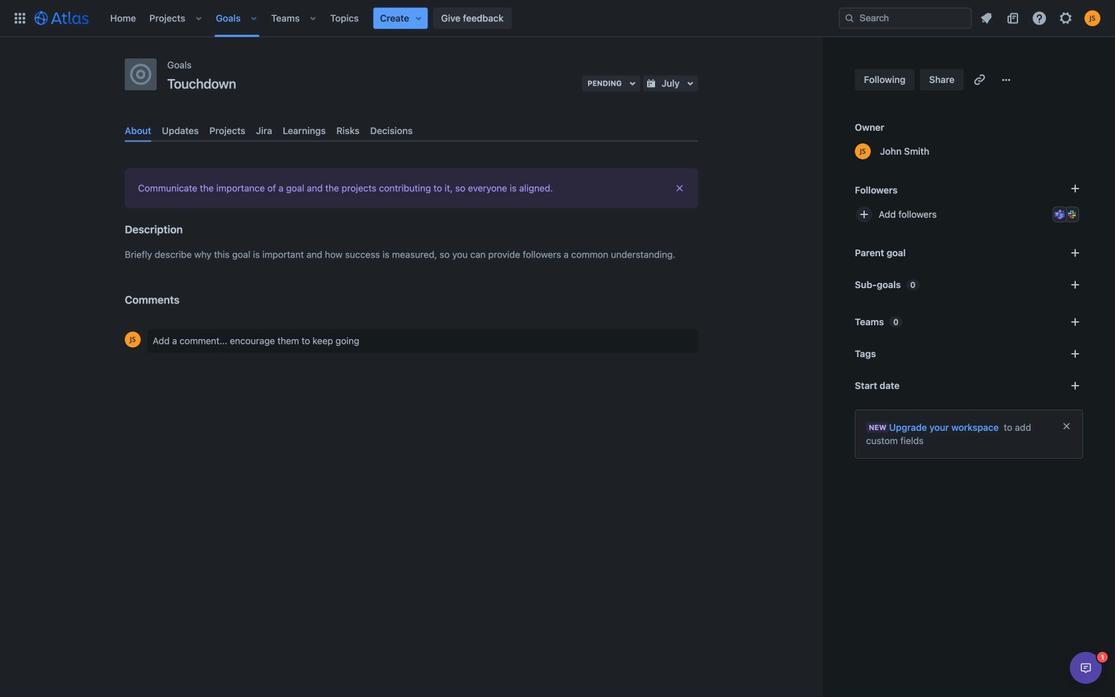 Task type: describe. For each thing, give the bounding box(es) containing it.
help image
[[1032, 10, 1048, 26]]

Search field
[[839, 8, 972, 29]]

goal icon image
[[130, 64, 151, 85]]

msteams logo showing  channels are connected to this goal image
[[1055, 209, 1065, 220]]

more icon image
[[999, 72, 1014, 88]]

set start date image
[[1067, 378, 1083, 394]]



Task type: locate. For each thing, give the bounding box(es) containing it.
settings image
[[1058, 10, 1074, 26]]

slack logo showing nan channels are connected to this goal image
[[1067, 209, 1077, 220]]

add tag image
[[1067, 346, 1083, 362]]

close banner image
[[674, 183, 685, 194], [1061, 421, 1072, 431]]

notifications image
[[978, 10, 994, 26]]

0 horizontal spatial close banner image
[[674, 183, 685, 194]]

add follower image
[[856, 206, 872, 222]]

account image
[[1085, 10, 1101, 26]]

1 vertical spatial close banner image
[[1061, 421, 1072, 431]]

1 horizontal spatial close banner image
[[1061, 421, 1072, 431]]

switch to... image
[[12, 10, 28, 26]]

dialog
[[1070, 652, 1102, 684]]

add team image
[[1067, 314, 1083, 330]]

0 vertical spatial close banner image
[[674, 183, 685, 194]]

add a follower image
[[1067, 181, 1083, 196]]

tab list
[[119, 120, 704, 142]]

top element
[[8, 0, 839, 37]]

banner
[[0, 0, 1115, 37]]

search image
[[844, 13, 855, 24]]

None search field
[[839, 8, 972, 29]]



Task type: vqa. For each thing, say whether or not it's contained in the screenshot.
Add tag icon
yes



